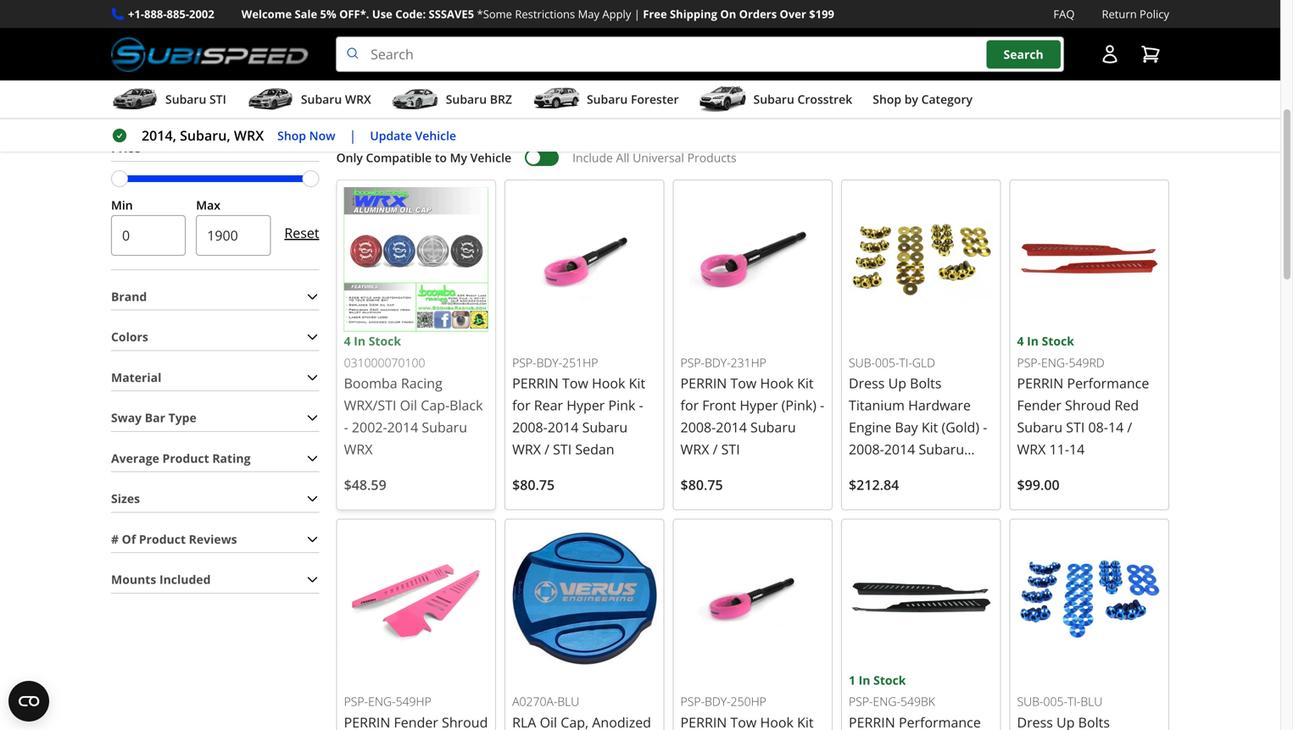 Task type: describe. For each thing, give the bounding box(es) containing it.
2008- inside the sub-005-ti-gld dress up bolts titanium hardware engine bay kit (gold) - 2008-2014 subaru wrx / sti
[[849, 441, 884, 459]]

subaru inside subaru forester dropdown button
[[587, 91, 628, 107]]

58 results
[[336, 114, 393, 130]]

bay
[[895, 419, 918, 437]]

fog lights
[[815, 6, 868, 21]]

stock for 549rd
[[1042, 333, 1074, 349]]

brz
[[490, 91, 512, 107]]

1
[[849, 673, 856, 689]]

- inside the '4 in stock 031000070100 boomba racing wrx/sti oil cap-black - 2002-2014 subaru wrx'
[[344, 418, 348, 437]]

average product rating button
[[111, 446, 319, 472]]

005- for sub-005-ti-blu
[[1043, 694, 1068, 710]]

and
[[743, 6, 763, 21]]

wrx inside psp-bdy-231hp perrin tow hook kit for front hyper (pink) - 2008-2014 subaru wrx / sti
[[681, 441, 709, 459]]

perrin for rear
[[512, 374, 559, 393]]

universal
[[633, 149, 684, 166]]

forester
[[631, 91, 679, 107]]

return
[[1102, 6, 1137, 22]]

only compatible to my vehicle
[[336, 149, 511, 166]]

sti inside dropdown button
[[209, 91, 226, 107]]

# of product reviews
[[111, 532, 237, 548]]

a0270a-blu
[[512, 694, 580, 710]]

brand
[[111, 289, 147, 305]]

2014 inside the sub-005-ti-gld dress up bolts titanium hardware engine bay kit (gold) - 2008-2014 subaru wrx / sti
[[884, 441, 915, 459]]

min
[[111, 197, 133, 213]]

2008- for front
[[681, 418, 716, 437]]

subaru crosstrek
[[753, 91, 852, 107]]

my
[[450, 149, 467, 166]]

perrin tow hook kit for rear hyper pink - 2008-2014 subaru wrx / sti sedan image
[[512, 187, 657, 332]]

psp- for psp-bdy-231hp perrin tow hook kit for front hyper (pink) - 2008-2014 subaru wrx / sti
[[681, 355, 705, 371]]

sub-005-ti-blu link
[[1010, 519, 1169, 731]]

+1-888-885-2002
[[128, 6, 214, 22]]

sub-005-ti-gld dress up bolts titanium hardware engine bay kit (gold) - 2008-2014 subaru wrx / sti
[[849, 355, 987, 481]]

$48.59
[[344, 476, 386, 494]]

type
[[168, 410, 197, 426]]

sway bar type
[[111, 410, 197, 426]]

58
[[336, 114, 350, 130]]

kit inside the sub-005-ti-gld dress up bolts titanium hardware engine bay kit (gold) - 2008-2014 subaru wrx / sti
[[922, 419, 938, 437]]

front lips
[[547, 6, 599, 21]]

open widget image
[[8, 682, 49, 723]]

material button
[[111, 365, 319, 391]]

wrx/sti
[[344, 396, 396, 415]]

sub- for sub-005-ti-blu
[[1017, 694, 1043, 710]]

perrin tow hook kit for front hyper (pink) - 2008-2014 subaru wrx / sti image
[[681, 187, 825, 332]]

gld
[[912, 355, 935, 371]]

product inside the # of product reviews dropdown button
[[139, 532, 186, 548]]

category
[[921, 91, 973, 107]]

11-
[[1049, 441, 1069, 459]]

251hp
[[562, 355, 598, 371]]

Min text field
[[111, 215, 186, 256]]

welcome sale 5% off*. use code: sssave5 *some restrictions may apply | free shipping on orders over $199
[[241, 6, 834, 22]]

0 vertical spatial 14
[[1108, 419, 1124, 437]]

bdy- for front
[[705, 355, 731, 371]]

exhaust headers and manifolds button
[[647, 0, 767, 40]]

kit for (pink)
[[797, 374, 814, 393]]

shop by category button
[[873, 84, 973, 118]]

2014 inside the '4 in stock 031000070100 boomba racing wrx/sti oil cap-black - 2002-2014 subaru wrx'
[[387, 418, 418, 437]]

engine
[[849, 419, 891, 437]]

sale
[[295, 6, 317, 22]]

subaru wrx button
[[247, 84, 371, 118]]

boomba
[[344, 374, 397, 393]]

in inside 1 in stock psp-eng-549bk
[[859, 673, 871, 689]]

subaru inside subaru wrx dropdown button
[[301, 91, 342, 107]]

1 in stock psp-eng-549bk
[[849, 673, 935, 710]]

fog
[[815, 6, 833, 21]]

oil
[[400, 396, 417, 415]]

price
[[111, 140, 141, 156]]

psp-eng-549hp link
[[336, 519, 496, 731]]

spoilers
[[396, 6, 437, 21]]

cap-
[[421, 396, 450, 415]]

5%
[[320, 6, 336, 22]]

return policy link
[[1102, 5, 1169, 23]]

005- for sub-005-ti-gld dress up bolts titanium hardware engine bay kit (gold) - 2008-2014 subaru wrx / sti
[[875, 355, 899, 371]]

/ inside the sub-005-ti-gld dress up bolts titanium hardware engine bay kit (gold) - 2008-2014 subaru wrx / sti
[[881, 463, 886, 481]]

sti inside 4 in stock psp-eng-549rd perrin performance fender shroud red subaru sti 08-14 / wrx 11-14
[[1066, 419, 1085, 437]]

products
[[687, 149, 737, 166]]

in for perrin performance fender shroud red subaru sti 08-14 / wrx 11-14
[[1027, 333, 1039, 349]]

fender
[[1017, 396, 1062, 415]]

average product rating
[[111, 451, 251, 467]]

wrx inside 4 in stock psp-eng-549rd perrin performance fender shroud red subaru sti 08-14 / wrx 11-14
[[1017, 441, 1046, 459]]

average
[[111, 451, 159, 467]]

&
[[440, 6, 448, 21]]

over
[[780, 6, 806, 22]]

subispeed logo image
[[111, 37, 309, 72]]

1 vertical spatial |
[[349, 126, 356, 145]]

031000070100
[[344, 355, 425, 371]]

sort by:
[[993, 114, 1037, 130]]

spoilers & wings
[[396, 6, 483, 21]]

shop now link
[[277, 126, 335, 145]]

red
[[1115, 396, 1139, 415]]

wrx inside dropdown button
[[345, 91, 371, 107]]

sway
[[111, 410, 142, 426]]

welcome
[[241, 6, 292, 22]]

search
[[1004, 46, 1044, 62]]

hyper for rear
[[567, 396, 605, 415]]

2014 inside 'psp-bdy-251hp perrin tow hook kit for rear hyper pink - 2008-2014 subaru wrx / sti sedan'
[[548, 419, 579, 437]]

fuel
[[270, 6, 292, 21]]

maximum slider
[[302, 171, 319, 188]]

update vehicle button
[[370, 126, 456, 145]]

shop for shop now
[[277, 127, 306, 144]]

2014 inside psp-bdy-231hp perrin tow hook kit for front hyper (pink) - 2008-2014 subaru wrx / sti
[[716, 418, 747, 437]]

search input field
[[336, 37, 1064, 72]]

/ inside psp-bdy-231hp perrin tow hook kit for front hyper (pink) - 2008-2014 subaru wrx / sti
[[713, 441, 718, 459]]

888-
[[144, 6, 167, 22]]

rla oil cap, anodized blue - subaru image
[[512, 527, 657, 672]]

4 in stock psp-eng-549rd perrin performance fender shroud red subaru sti 08-14 / wrx 11-14
[[1017, 333, 1149, 459]]

by:
[[1020, 114, 1037, 130]]

- inside 'psp-bdy-251hp perrin tow hook kit for rear hyper pink - 2008-2014 subaru wrx / sti sedan'
[[639, 396, 643, 415]]

subaru brz
[[446, 91, 512, 107]]

psp- inside 4 in stock psp-eng-549rd perrin performance fender shroud red subaru sti 08-14 / wrx 11-14
[[1017, 355, 1041, 371]]

crosstrek
[[798, 91, 852, 107]]

on
[[720, 6, 736, 22]]

for for rear
[[512, 396, 531, 415]]

exhaust headers and manifolds
[[652, 6, 763, 39]]

ti- for sub-005-ti-blu
[[1068, 694, 1081, 710]]

shop for shop by category
[[873, 91, 902, 107]]

perrin fender shroud hyper pink - 2008-2014 subaru wrx / sti image
[[344, 527, 489, 672]]

+1-888-885-2002 link
[[128, 5, 214, 23]]

turbos button
[[111, 0, 232, 40]]

4 for boomba
[[344, 333, 351, 349]]

code:
[[395, 6, 426, 22]]

hyper for front
[[740, 396, 778, 415]]

wrx inside 'psp-bdy-251hp perrin tow hook kit for rear hyper pink - 2008-2014 subaru wrx / sti sedan'
[[512, 441, 541, 459]]

policy
[[1140, 6, 1169, 22]]

549bk
[[901, 694, 935, 710]]

intercoolers button
[[1049, 0, 1169, 40]]



Task type: locate. For each thing, give the bounding box(es) containing it.
14 down the red
[[1108, 419, 1124, 437]]

sizes
[[111, 491, 140, 507]]

2014 down 231hp
[[716, 418, 747, 437]]

0 horizontal spatial front
[[547, 6, 575, 21]]

2 perrin from the left
[[512, 374, 559, 393]]

0 horizontal spatial hook
[[592, 374, 625, 393]]

to
[[435, 149, 447, 166]]

ti- inside 'link'
[[1068, 694, 1081, 710]]

1 for from the left
[[681, 396, 699, 415]]

compatible
[[366, 149, 432, 166]]

hyper inside 'psp-bdy-251hp perrin tow hook kit for rear hyper pink - 2008-2014 subaru wrx / sti sedan'
[[567, 396, 605, 415]]

0 vertical spatial sub-
[[849, 355, 875, 371]]

lights
[[836, 6, 868, 21]]

0 horizontal spatial blu
[[557, 694, 580, 710]]

tow down 251hp
[[562, 374, 588, 393]]

2008- for rear
[[512, 419, 548, 437]]

(gold)
[[942, 419, 979, 437]]

#
[[111, 532, 119, 548]]

kit inside psp-bdy-231hp perrin tow hook kit for front hyper (pink) - 2008-2014 subaru wrx / sti
[[797, 374, 814, 393]]

sti inside the sub-005-ti-gld dress up bolts titanium hardware engine bay kit (gold) - 2008-2014 subaru wrx / sti
[[890, 463, 908, 481]]

1 vertical spatial product
[[139, 532, 186, 548]]

2014 down bay
[[884, 441, 915, 459]]

$80.75 for perrin tow hook kit for rear hyper pink - 2008-2014 subaru wrx / sti sedan
[[512, 476, 555, 494]]

for right pink
[[681, 396, 699, 415]]

2 horizontal spatial 2008-
[[849, 441, 884, 459]]

1 horizontal spatial front
[[702, 396, 736, 415]]

1 horizontal spatial hyper
[[740, 396, 778, 415]]

1 vertical spatial ti-
[[1068, 694, 1081, 710]]

1 hook from the left
[[760, 374, 794, 393]]

mounts included button
[[111, 567, 319, 594]]

1 horizontal spatial blu
[[1081, 694, 1103, 710]]

psp- left 250hp
[[681, 694, 705, 710]]

kit up pink
[[629, 374, 645, 393]]

1 horizontal spatial eng-
[[873, 694, 901, 710]]

1 vertical spatial shop
[[277, 127, 306, 144]]

subaru inside subaru brz dropdown button
[[446, 91, 487, 107]]

subaru brz button
[[392, 84, 512, 118]]

dress up bolts titanium hardware engine bay kit (blue) - 2008-2014 subaru wrx / sti image
[[1017, 527, 1162, 672]]

eng- inside 'link'
[[368, 694, 396, 710]]

- left "2002-"
[[344, 418, 348, 437]]

2 $80.75 from the left
[[681, 476, 723, 494]]

0 horizontal spatial 4
[[344, 333, 351, 349]]

2008-
[[681, 418, 716, 437], [512, 419, 548, 437], [849, 441, 884, 459]]

1 horizontal spatial stock
[[874, 673, 906, 689]]

stock up 549rd
[[1042, 333, 1074, 349]]

hyper left (pink)
[[740, 396, 778, 415]]

08-
[[1088, 419, 1108, 437]]

front inside button
[[547, 6, 575, 21]]

hook inside 'psp-bdy-251hp perrin tow hook kit for rear hyper pink - 2008-2014 subaru wrx / sti sedan'
[[592, 374, 625, 393]]

vehicle up to
[[415, 127, 456, 144]]

a subaru crosstrek thumbnail image image
[[699, 87, 747, 112]]

stock inside 1 in stock psp-eng-549bk
[[874, 673, 906, 689]]

bdy- inside psp-bdy-231hp perrin tow hook kit for front hyper (pink) - 2008-2014 subaru wrx / sti
[[705, 355, 731, 371]]

005- inside 'link'
[[1043, 694, 1068, 710]]

shop now
[[277, 127, 335, 144]]

885-
[[167, 6, 189, 22]]

- right pink
[[639, 396, 643, 415]]

hook for pink
[[592, 374, 625, 393]]

2014 down rear
[[548, 419, 579, 437]]

psp-bdy-231hp perrin tow hook kit for front hyper (pink) - 2008-2014 subaru wrx / sti
[[681, 355, 824, 459]]

free
[[643, 6, 667, 22]]

psp- for psp-bdy-251hp perrin tow hook kit for rear hyper pink - 2008-2014 subaru wrx / sti sedan
[[512, 355, 536, 371]]

0 horizontal spatial 005-
[[875, 355, 899, 371]]

subaru crosstrek button
[[699, 84, 852, 118]]

perrin inside 'psp-bdy-251hp perrin tow hook kit for rear hyper pink - 2008-2014 subaru wrx / sti sedan'
[[512, 374, 559, 393]]

1 hyper from the left
[[740, 396, 778, 415]]

0 horizontal spatial $80.75
[[512, 476, 555, 494]]

1 horizontal spatial vehicle
[[470, 149, 511, 166]]

sub- for sub-005-ti-gld dress up bolts titanium hardware engine bay kit (gold) - 2008-2014 subaru wrx / sti
[[849, 355, 875, 371]]

for left rear
[[512, 396, 531, 415]]

kit up (pink)
[[797, 374, 814, 393]]

a0270a-blu link
[[505, 519, 664, 731]]

0 horizontal spatial for
[[512, 396, 531, 415]]

1 horizontal spatial hook
[[760, 374, 794, 393]]

perrin performance fender shroud black subaru sti 08-14 / wrx 11-14 image
[[849, 527, 993, 672]]

tow inside psp-bdy-231hp perrin tow hook kit for front hyper (pink) - 2008-2014 subaru wrx / sti
[[731, 374, 757, 393]]

button image
[[1100, 44, 1120, 65]]

+1-
[[128, 6, 144, 22]]

$80.75 for perrin tow hook kit for front hyper (pink) - 2008-2014 subaru wrx / sti
[[681, 476, 723, 494]]

for inside psp-bdy-231hp perrin tow hook kit for front hyper (pink) - 2008-2014 subaru wrx / sti
[[681, 396, 699, 415]]

1 horizontal spatial |
[[634, 6, 640, 22]]

subaru down the cap-
[[422, 418, 467, 437]]

sub- inside the sub-005-ti-gld dress up bolts titanium hardware engine bay kit (gold) - 2008-2014 subaru wrx / sti
[[849, 355, 875, 371]]

manifolds
[[681, 24, 733, 39]]

| left free
[[634, 6, 640, 22]]

subaru forester button
[[533, 84, 679, 118]]

3 perrin from the left
[[1017, 374, 1064, 393]]

1 horizontal spatial tow
[[731, 374, 757, 393]]

sort
[[993, 114, 1016, 130]]

sti inside 'psp-bdy-251hp perrin tow hook kit for rear hyper pink - 2008-2014 subaru wrx / sti sedan'
[[553, 441, 572, 459]]

stock up 549bk on the bottom of page
[[874, 673, 906, 689]]

0 horizontal spatial stock
[[369, 333, 401, 349]]

front down 231hp
[[702, 396, 736, 415]]

0 horizontal spatial perrin
[[512, 374, 559, 393]]

psp- inside 1 in stock psp-eng-549bk
[[849, 694, 873, 710]]

eng- for 1 in stock psp-eng-549bk
[[873, 694, 901, 710]]

a0270a-
[[512, 694, 557, 710]]

- inside psp-bdy-231hp perrin tow hook kit for front hyper (pink) - 2008-2014 subaru wrx / sti
[[820, 396, 824, 415]]

2008- inside psp-bdy-231hp perrin tow hook kit for front hyper (pink) - 2008-2014 subaru wrx / sti
[[681, 418, 716, 437]]

stock inside the '4 in stock 031000070100 boomba racing wrx/sti oil cap-black - 2002-2014 subaru wrx'
[[369, 333, 401, 349]]

1 horizontal spatial perrin
[[681, 374, 727, 393]]

4 in stock 031000070100 boomba racing wrx/sti oil cap-black - 2002-2014 subaru wrx
[[344, 333, 483, 459]]

subaru left brz
[[446, 91, 487, 107]]

kit for pink
[[629, 374, 645, 393]]

psp- left 231hp
[[681, 355, 705, 371]]

update
[[370, 127, 412, 144]]

eng- inside 1 in stock psp-eng-549bk
[[873, 694, 901, 710]]

subaru wrx
[[301, 91, 371, 107]]

hyper left pink
[[567, 396, 605, 415]]

2 horizontal spatial stock
[[1042, 333, 1074, 349]]

subaru down (pink)
[[751, 418, 796, 437]]

1 4 from the left
[[344, 333, 351, 349]]

sti inside psp-bdy-231hp perrin tow hook kit for front hyper (pink) - 2008-2014 subaru wrx / sti
[[721, 441, 740, 459]]

hook inside psp-bdy-231hp perrin tow hook kit for front hyper (pink) - 2008-2014 subaru wrx / sti
[[760, 374, 794, 393]]

wrx inside the '4 in stock 031000070100 boomba racing wrx/sti oil cap-black - 2002-2014 subaru wrx'
[[344, 441, 373, 459]]

1 blu from the left
[[557, 694, 580, 710]]

bdy-
[[705, 355, 731, 371], [536, 355, 562, 371], [705, 694, 731, 710]]

boomba racing wrx/sti oil cap-black - 2002-2014 subaru wrx image
[[344, 187, 489, 332]]

search button
[[987, 40, 1061, 69]]

/ inside 'psp-bdy-251hp perrin tow hook kit for rear hyper pink - 2008-2014 subaru wrx / sti sedan'
[[545, 441, 550, 459]]

0 horizontal spatial kit
[[629, 374, 645, 393]]

wrx inside the sub-005-ti-gld dress up bolts titanium hardware engine bay kit (gold) - 2008-2014 subaru wrx / sti
[[849, 463, 878, 481]]

included
[[159, 572, 211, 588]]

perrin performance fender shroud red subaru sti 08-14 / wrx 11-14 image
[[1017, 187, 1162, 332]]

psp- inside 'psp-bdy-251hp perrin tow hook kit for rear hyper pink - 2008-2014 subaru wrx / sti sedan'
[[512, 355, 536, 371]]

-
[[820, 396, 824, 415], [639, 396, 643, 415], [344, 418, 348, 437], [983, 419, 987, 437]]

off*.
[[339, 6, 369, 22]]

perrin tow hook kit for rear hyper (pink) - 2008-2014 subaru wrx / sti hatchback image
[[681, 527, 825, 672]]

psp- up rear
[[512, 355, 536, 371]]

1 vertical spatial vehicle
[[470, 149, 511, 166]]

1 tow from the left
[[731, 374, 757, 393]]

all
[[616, 149, 630, 166]]

0 vertical spatial product
[[162, 451, 209, 467]]

2014,
[[142, 126, 176, 145]]

vehicle inside button
[[415, 127, 456, 144]]

2002
[[189, 6, 214, 22]]

subaru inside 'psp-bdy-251hp perrin tow hook kit for rear hyper pink - 2008-2014 subaru wrx / sti sedan'
[[582, 419, 628, 437]]

rear
[[534, 396, 563, 415]]

0 horizontal spatial hyper
[[567, 396, 605, 415]]

eng- for 4 in stock psp-eng-549rd perrin performance fender shroud red subaru sti 08-14 / wrx 11-14
[[1041, 355, 1069, 371]]

subaru inside subaru crosstrek dropdown button
[[753, 91, 794, 107]]

0 vertical spatial |
[[634, 6, 640, 22]]

may
[[578, 6, 600, 22]]

0 horizontal spatial vehicle
[[415, 127, 456, 144]]

turbos
[[153, 6, 190, 21]]

0 horizontal spatial 2008-
[[512, 419, 548, 437]]

injectors
[[295, 6, 340, 21]]

1 horizontal spatial $80.75
[[681, 476, 723, 494]]

stock for 549bk
[[874, 673, 906, 689]]

4 for eng-
[[1017, 333, 1024, 349]]

psp- left 549hp
[[344, 694, 368, 710]]

Max text field
[[196, 215, 271, 256]]

update vehicle
[[370, 127, 456, 144]]

0 horizontal spatial 14
[[1069, 441, 1085, 459]]

tow for front
[[731, 374, 757, 393]]

4 up fender
[[1017, 333, 1024, 349]]

kit inside 'psp-bdy-251hp perrin tow hook kit for rear hyper pink - 2008-2014 subaru wrx / sti sedan'
[[629, 374, 645, 393]]

perrin for front
[[681, 374, 727, 393]]

perrin
[[681, 374, 727, 393], [512, 374, 559, 393], [1017, 374, 1064, 393]]

sub- inside 'link'
[[1017, 694, 1043, 710]]

1 vertical spatial sub-
[[1017, 694, 1043, 710]]

subaru up 2014, subaru, wrx
[[165, 91, 206, 107]]

1 horizontal spatial ti-
[[1068, 694, 1081, 710]]

0 vertical spatial 005-
[[875, 355, 899, 371]]

restrictions
[[515, 6, 575, 22]]

0 vertical spatial vehicle
[[415, 127, 456, 144]]

in up 031000070100
[[354, 333, 366, 349]]

vehicle right my at the left
[[470, 149, 511, 166]]

subaru left forester
[[587, 91, 628, 107]]

0 horizontal spatial in
[[354, 333, 366, 349]]

vehicle
[[415, 127, 456, 144], [470, 149, 511, 166]]

2 hyper from the left
[[567, 396, 605, 415]]

a subaru wrx thumbnail image image
[[247, 87, 294, 112]]

4 up 031000070100
[[344, 333, 351, 349]]

subaru up sedan
[[582, 419, 628, 437]]

for inside 'psp-bdy-251hp perrin tow hook kit for rear hyper pink - 2008-2014 subaru wrx / sti sedan'
[[512, 396, 531, 415]]

$212.84
[[849, 476, 899, 494]]

tow for rear
[[562, 374, 588, 393]]

sub-005-ti-blu
[[1017, 694, 1103, 710]]

2014 down oil
[[387, 418, 418, 437]]

subaru inside 4 in stock psp-eng-549rd perrin performance fender shroud red subaru sti 08-14 / wrx 11-14
[[1017, 419, 1063, 437]]

4
[[344, 333, 351, 349], [1017, 333, 1024, 349]]

shop inside dropdown button
[[873, 91, 902, 107]]

reset
[[284, 224, 319, 242]]

hyper inside psp-bdy-231hp perrin tow hook kit for front hyper (pink) - 2008-2014 subaru wrx / sti
[[740, 396, 778, 415]]

in inside the '4 in stock 031000070100 boomba racing wrx/sti oil cap-black - 2002-2014 subaru wrx'
[[354, 333, 366, 349]]

faq
[[1054, 6, 1075, 22]]

stock up 031000070100
[[369, 333, 401, 349]]

1 vertical spatial 005-
[[1043, 694, 1068, 710]]

2008- inside 'psp-bdy-251hp perrin tow hook kit for rear hyper pink - 2008-2014 subaru wrx / sti sedan'
[[512, 419, 548, 437]]

dress up bolts titanium hardware engine bay kit (gold) - 2008-2014 subaru wrx / sti image
[[849, 187, 993, 332]]

1 horizontal spatial 14
[[1108, 419, 1124, 437]]

a subaru brz thumbnail image image
[[392, 87, 439, 112]]

0 horizontal spatial sub-
[[849, 355, 875, 371]]

fog lights button
[[781, 0, 901, 40]]

2 tow from the left
[[562, 374, 588, 393]]

product right the of
[[139, 532, 186, 548]]

14
[[1108, 419, 1124, 437], [1069, 441, 1085, 459]]

1 horizontal spatial in
[[859, 673, 871, 689]]

in right 1
[[859, 673, 871, 689]]

0 horizontal spatial ti-
[[899, 355, 912, 371]]

subaru inside subaru sti dropdown button
[[165, 91, 206, 107]]

- inside the sub-005-ti-gld dress up bolts titanium hardware engine bay kit (gold) - 2008-2014 subaru wrx / sti
[[983, 419, 987, 437]]

hook up pink
[[592, 374, 625, 393]]

shop by category
[[873, 91, 973, 107]]

hook
[[760, 374, 794, 393], [592, 374, 625, 393]]

eng- inside 4 in stock psp-eng-549rd perrin performance fender shroud red subaru sti 08-14 / wrx 11-14
[[1041, 355, 1069, 371]]

2 blu from the left
[[1081, 694, 1103, 710]]

pink
[[608, 396, 635, 415]]

psp- down 1
[[849, 694, 873, 710]]

231hp
[[731, 355, 766, 371]]

by
[[905, 91, 918, 107]]

shop left now
[[277, 127, 306, 144]]

1 horizontal spatial kit
[[797, 374, 814, 393]]

2 horizontal spatial perrin
[[1017, 374, 1064, 393]]

a subaru sti thumbnail image image
[[111, 87, 159, 112]]

front inside psp-bdy-231hp perrin tow hook kit for front hyper (pink) - 2008-2014 subaru wrx / sti
[[702, 396, 736, 415]]

sedan
[[575, 441, 614, 459]]

0 horizontal spatial tow
[[562, 374, 588, 393]]

2002-
[[352, 418, 387, 437]]

price button
[[111, 135, 319, 161]]

a subaru forester thumbnail image image
[[533, 87, 580, 112]]

0 vertical spatial ti-
[[899, 355, 912, 371]]

ti- for sub-005-ti-gld dress up bolts titanium hardware engine bay kit (gold) - 2008-2014 subaru wrx / sti
[[899, 355, 912, 371]]

0 horizontal spatial eng-
[[368, 694, 396, 710]]

subaru up 58
[[301, 91, 342, 107]]

1 horizontal spatial 2008-
[[681, 418, 716, 437]]

549rd
[[1069, 355, 1105, 371]]

- right the (gold)
[[983, 419, 987, 437]]

005- inside the sub-005-ti-gld dress up bolts titanium hardware engine bay kit (gold) - 2008-2014 subaru wrx / sti
[[875, 355, 899, 371]]

$99.00
[[1017, 476, 1060, 494]]

subaru sti button
[[111, 84, 226, 118]]

blu
[[557, 694, 580, 710], [1081, 694, 1103, 710]]

hook up (pink)
[[760, 374, 794, 393]]

front left the lips
[[547, 6, 575, 21]]

mounts
[[111, 572, 156, 588]]

psp- inside 'link'
[[344, 694, 368, 710]]

psp- for psp-bdy-250hp
[[681, 694, 705, 710]]

subaru inside the '4 in stock 031000070100 boomba racing wrx/sti oil cap-black - 2002-2014 subaru wrx'
[[422, 418, 467, 437]]

psp-eng-549hp
[[344, 694, 431, 710]]

perrin inside psp-bdy-231hp perrin tow hook kit for front hyper (pink) - 2008-2014 subaru wrx / sti
[[681, 374, 727, 393]]

1 horizontal spatial 4
[[1017, 333, 1024, 349]]

product down type
[[162, 451, 209, 467]]

2 hook from the left
[[592, 374, 625, 393]]

psp-bdy-250hp
[[681, 694, 766, 710]]

stock inside 4 in stock psp-eng-549rd perrin performance fender shroud red subaru sti 08-14 / wrx 11-14
[[1042, 333, 1074, 349]]

2 horizontal spatial kit
[[922, 419, 938, 437]]

product inside the average product rating dropdown button
[[162, 451, 209, 467]]

subaru right a subaru crosstrek thumbnail image
[[753, 91, 794, 107]]

rating
[[212, 451, 251, 467]]

stock for racing
[[369, 333, 401, 349]]

intercoolers
[[1078, 6, 1141, 21]]

bar
[[145, 410, 165, 426]]

14 down shroud
[[1069, 441, 1085, 459]]

2 horizontal spatial in
[[1027, 333, 1039, 349]]

subaru down the (gold)
[[919, 441, 964, 459]]

2 horizontal spatial eng-
[[1041, 355, 1069, 371]]

1 horizontal spatial for
[[681, 396, 699, 415]]

include all universal products
[[573, 149, 737, 166]]

$199
[[809, 6, 834, 22]]

1 horizontal spatial 005-
[[1043, 694, 1068, 710]]

only
[[336, 149, 363, 166]]

bdy- for rear
[[536, 355, 562, 371]]

1 horizontal spatial sub-
[[1017, 694, 1043, 710]]

0 horizontal spatial |
[[349, 126, 356, 145]]

- right (pink)
[[820, 396, 824, 415]]

psp- for psp-eng-549hp
[[344, 694, 368, 710]]

in for boomba racing wrx/sti oil cap-black - 2002-2014 subaru wrx
[[354, 333, 366, 349]]

subaru inside psp-bdy-231hp perrin tow hook kit for front hyper (pink) - 2008-2014 subaru wrx / sti
[[751, 418, 796, 437]]

0 vertical spatial front
[[547, 6, 575, 21]]

in up fender
[[1027, 333, 1039, 349]]

0 vertical spatial shop
[[873, 91, 902, 107]]

2 for from the left
[[512, 396, 531, 415]]

4 inside 4 in stock psp-eng-549rd perrin performance fender shroud red subaru sti 08-14 / wrx 11-14
[[1017, 333, 1024, 349]]

| up only on the top left
[[349, 126, 356, 145]]

bdy- inside 'psp-bdy-251hp perrin tow hook kit for rear hyper pink - 2008-2014 subaru wrx / sti sedan'
[[536, 355, 562, 371]]

2 4 from the left
[[1017, 333, 1024, 349]]

ti- inside the sub-005-ti-gld dress up bolts titanium hardware engine bay kit (gold) - 2008-2014 subaru wrx / sti
[[899, 355, 912, 371]]

black
[[450, 396, 483, 415]]

tow inside 'psp-bdy-251hp perrin tow hook kit for rear hyper pink - 2008-2014 subaru wrx / sti sedan'
[[562, 374, 588, 393]]

fuel injectors button
[[245, 0, 365, 40]]

colors
[[111, 329, 148, 345]]

blu inside 'link'
[[1081, 694, 1103, 710]]

1 perrin from the left
[[681, 374, 727, 393]]

hardware
[[908, 396, 971, 415]]

in inside 4 in stock psp-eng-549rd perrin performance fender shroud red subaru sti 08-14 / wrx 11-14
[[1027, 333, 1039, 349]]

4 inside the '4 in stock 031000070100 boomba racing wrx/sti oil cap-black - 2002-2014 subaru wrx'
[[344, 333, 351, 349]]

1 horizontal spatial shop
[[873, 91, 902, 107]]

sti
[[209, 91, 226, 107], [1066, 419, 1085, 437], [721, 441, 740, 459], [553, 441, 572, 459], [890, 463, 908, 481]]

perrin inside 4 in stock psp-eng-549rd perrin performance fender shroud red subaru sti 08-14 / wrx 11-14
[[1017, 374, 1064, 393]]

subaru sti
[[165, 91, 226, 107]]

subaru inside the sub-005-ti-gld dress up bolts titanium hardware engine bay kit (gold) - 2008-2014 subaru wrx / sti
[[919, 441, 964, 459]]

shop inside "link"
[[277, 127, 306, 144]]

spoilers & wings button
[[379, 0, 499, 40]]

1 $80.75 from the left
[[512, 476, 555, 494]]

kit right bay
[[922, 419, 938, 437]]

shop left by
[[873, 91, 902, 107]]

minimum slider
[[111, 171, 128, 188]]

tow down 231hp
[[731, 374, 757, 393]]

0 horizontal spatial shop
[[277, 127, 306, 144]]

hook for (pink)
[[760, 374, 794, 393]]

faq link
[[1054, 5, 1075, 23]]

for for front
[[681, 396, 699, 415]]

psp- inside psp-bdy-231hp perrin tow hook kit for front hyper (pink) - 2008-2014 subaru wrx / sti
[[681, 355, 705, 371]]

1 vertical spatial front
[[702, 396, 736, 415]]

subaru down fender
[[1017, 419, 1063, 437]]

return policy
[[1102, 6, 1169, 22]]

psp- up fender
[[1017, 355, 1041, 371]]

2014
[[387, 418, 418, 437], [716, 418, 747, 437], [548, 419, 579, 437], [884, 441, 915, 459]]

1 vertical spatial 14
[[1069, 441, 1085, 459]]

/ inside 4 in stock psp-eng-549rd perrin performance fender shroud red subaru sti 08-14 / wrx 11-14
[[1127, 419, 1132, 437]]



Task type: vqa. For each thing, say whether or not it's contained in the screenshot.
the left do
no



